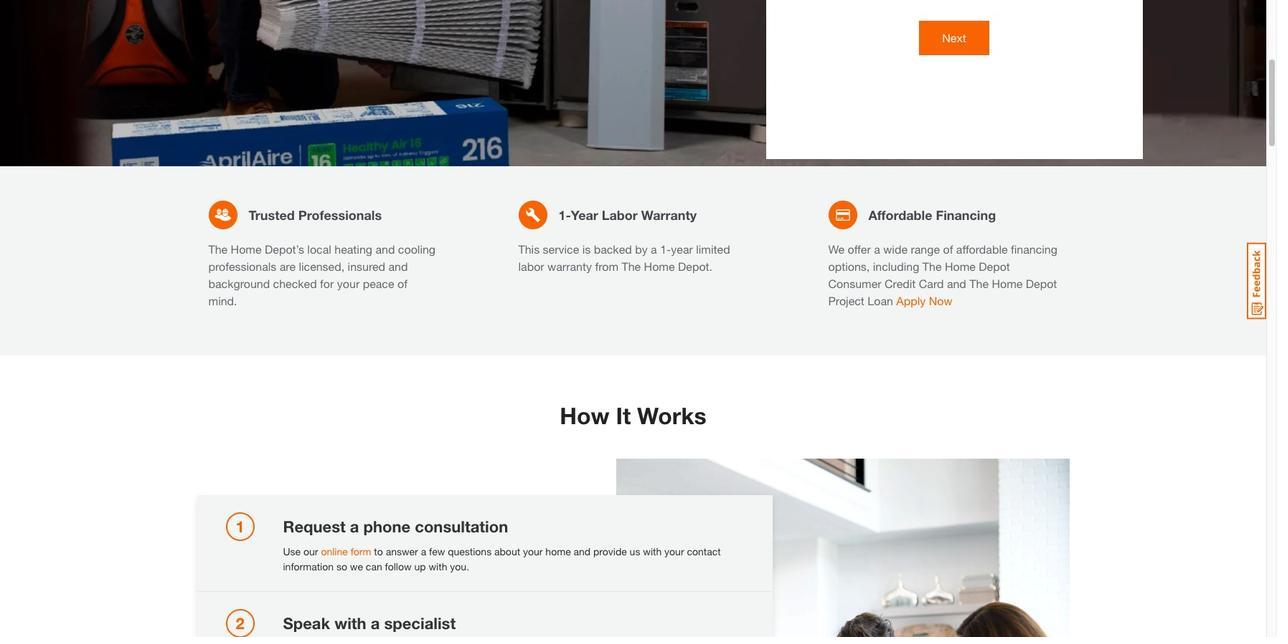 Task type: locate. For each thing, give the bounding box(es) containing it.
a left specialist
[[371, 615, 380, 633]]

and inside to answer a few questions about your home and provide us with your contact information so we can follow up with you.
[[574, 546, 591, 558]]

the down affordable
[[970, 277, 989, 291]]

with
[[643, 546, 662, 558], [429, 561, 447, 573], [335, 615, 366, 633]]

0 vertical spatial 1-
[[559, 207, 571, 223]]

are
[[280, 260, 296, 273]]

request
[[283, 518, 346, 536]]

the home depot's local heating and cooling professionals are licensed, insured and background checked for your peace of mind.
[[208, 243, 436, 308]]

depot's
[[265, 243, 304, 256]]

affordable financing
[[869, 207, 996, 223]]

0 vertical spatial of
[[943, 243, 953, 256]]

how
[[560, 403, 610, 430]]

1-
[[559, 207, 571, 223], [660, 243, 671, 256]]

your inside the home depot's local heating and cooling professionals are licensed, insured and background checked for your peace of mind.
[[337, 277, 360, 291]]

1 vertical spatial 1-
[[660, 243, 671, 256]]

your left home
[[523, 546, 543, 558]]

by
[[635, 243, 648, 256]]

the
[[208, 243, 228, 256], [622, 260, 641, 273], [923, 260, 942, 273], [970, 277, 989, 291]]

depot
[[979, 260, 1010, 273], [1026, 277, 1057, 291]]

financing
[[1011, 243, 1058, 256]]

home
[[231, 243, 262, 256], [644, 260, 675, 273], [945, 260, 976, 273], [992, 277, 1023, 291]]

a right by
[[651, 243, 657, 256]]

offer
[[848, 243, 871, 256]]

consultation
[[415, 518, 508, 536]]

1- up service
[[559, 207, 571, 223]]

year
[[671, 243, 693, 256]]

specialist
[[384, 615, 456, 633]]

0 horizontal spatial your
[[337, 277, 360, 291]]

0 vertical spatial depot
[[979, 260, 1010, 273]]

service
[[543, 243, 579, 256]]

and down cooling
[[389, 260, 408, 273]]

1 horizontal spatial your
[[523, 546, 543, 558]]

your
[[337, 277, 360, 291], [523, 546, 543, 558], [665, 546, 684, 558]]

0 horizontal spatial depot
[[979, 260, 1010, 273]]

1 vertical spatial of
[[398, 277, 408, 291]]

follow
[[385, 561, 412, 573]]

questions
[[448, 546, 492, 558]]

affordable
[[956, 243, 1008, 256]]

depot down financing
[[1026, 277, 1057, 291]]

insured
[[348, 260, 385, 273]]

of right peace
[[398, 277, 408, 291]]

from
[[595, 260, 619, 273]]

background
[[208, 277, 270, 291]]

with right us
[[643, 546, 662, 558]]

the up professionals
[[208, 243, 228, 256]]

a
[[651, 243, 657, 256], [874, 243, 880, 256], [350, 518, 359, 536], [421, 546, 426, 558], [371, 615, 380, 633]]

2 vertical spatial with
[[335, 615, 366, 633]]

and right home
[[574, 546, 591, 558]]

apply now
[[897, 294, 953, 308]]

local
[[307, 243, 331, 256]]

your left contact
[[665, 546, 684, 558]]

form
[[351, 546, 371, 558]]

1 vertical spatial depot
[[1026, 277, 1057, 291]]

next button
[[919, 21, 989, 55]]

your right for at the top left
[[337, 277, 360, 291]]

backed
[[594, 243, 632, 256]]

a inside we offer a wide range of affordable financing options, including the home depot consumer credit card and the home depot project loan
[[874, 243, 880, 256]]

to
[[374, 546, 383, 558]]

use our online form
[[283, 546, 371, 558]]

and up now
[[947, 277, 966, 291]]

with right speak
[[335, 615, 366, 633]]

1- inside 'this service is backed by a 1-year limited labor warranty from the home depot.'
[[660, 243, 671, 256]]

the inside the home depot's local heating and cooling professionals are licensed, insured and background checked for your peace of mind.
[[208, 243, 228, 256]]

trusted professionals
[[249, 207, 382, 223]]

us
[[630, 546, 640, 558]]

contact
[[687, 546, 721, 558]]

wide
[[883, 243, 908, 256]]

1 vertical spatial with
[[429, 561, 447, 573]]

labor
[[602, 207, 638, 223]]

feedback link image
[[1247, 243, 1267, 320]]

of right range
[[943, 243, 953, 256]]

of
[[943, 243, 953, 256], [398, 277, 408, 291]]

1-year labor warranty
[[559, 207, 697, 223]]

cooling
[[398, 243, 436, 256]]

the inside 'this service is backed by a 1-year limited labor warranty from the home depot.'
[[622, 260, 641, 273]]

depot down affordable
[[979, 260, 1010, 273]]

limited
[[696, 243, 730, 256]]

depot.
[[678, 260, 713, 273]]

consumer
[[828, 277, 882, 291]]

0 horizontal spatial of
[[398, 277, 408, 291]]

1 horizontal spatial 1-
[[660, 243, 671, 256]]

the down by
[[622, 260, 641, 273]]

a right offer
[[874, 243, 880, 256]]

our
[[304, 546, 318, 558]]

1- right by
[[660, 243, 671, 256]]

this service is backed by a 1-year limited labor warranty from the home depot.
[[518, 243, 730, 273]]

with down few
[[429, 561, 447, 573]]

and inside we offer a wide range of affordable financing options, including the home depot consumer credit card and the home depot project loan
[[947, 277, 966, 291]]

heating
[[335, 243, 372, 256]]

0 vertical spatial with
[[643, 546, 662, 558]]

home inside the home depot's local heating and cooling professionals are licensed, insured and background checked for your peace of mind.
[[231, 243, 262, 256]]

a left few
[[421, 546, 426, 558]]

card
[[919, 277, 944, 291]]

1 horizontal spatial of
[[943, 243, 953, 256]]

can
[[366, 561, 382, 573]]

affordable
[[869, 207, 932, 223]]

provide
[[593, 546, 627, 558]]

a inside to answer a few questions about your home and provide us with your contact information so we can follow up with you.
[[421, 546, 426, 558]]

for
[[320, 277, 334, 291]]

a for we offer a wide range of affordable financing options, including the home depot consumer credit card and the home depot project loan
[[874, 243, 880, 256]]

it
[[616, 403, 631, 430]]

and
[[376, 243, 395, 256], [389, 260, 408, 273], [947, 277, 966, 291], [574, 546, 591, 558]]

1
[[236, 518, 244, 536]]

online form link
[[321, 546, 371, 558]]



Task type: describe. For each thing, give the bounding box(es) containing it.
professionals
[[208, 260, 277, 273]]

a for to answer a few questions about your home and provide us with your contact information so we can follow up with you.
[[421, 546, 426, 558]]

about
[[494, 546, 520, 558]]

the up card
[[923, 260, 942, 273]]

to answer a few questions about your home and provide us with your contact information so we can follow up with you.
[[283, 546, 721, 573]]

online
[[321, 546, 348, 558]]

we offer a wide range of affordable financing options, including the home depot consumer credit card and the home depot project loan
[[828, 243, 1058, 308]]

peace
[[363, 277, 394, 291]]

next
[[942, 31, 966, 44]]

apply now link
[[897, 294, 953, 308]]

2 horizontal spatial with
[[643, 546, 662, 558]]

so
[[336, 561, 347, 573]]

a inside 'this service is backed by a 1-year limited labor warranty from the home depot.'
[[651, 243, 657, 256]]

home
[[546, 546, 571, 558]]

you.
[[450, 561, 469, 573]]

a for speak with a specialist
[[371, 615, 380, 633]]

financing
[[936, 207, 996, 223]]

of inside the home depot's local heating and cooling professionals are licensed, insured and background checked for your peace of mind.
[[398, 277, 408, 291]]

2 horizontal spatial your
[[665, 546, 684, 558]]

few
[[429, 546, 445, 558]]

warranty
[[641, 207, 697, 223]]

speak with a specialist
[[283, 615, 456, 633]]

speak
[[283, 615, 330, 633]]

1 horizontal spatial depot
[[1026, 277, 1057, 291]]

2
[[236, 615, 244, 633]]

project
[[828, 294, 865, 308]]

phone
[[363, 518, 411, 536]]

is
[[582, 243, 591, 256]]

licensed,
[[299, 260, 345, 273]]

including
[[873, 260, 919, 273]]

home inside 'this service is backed by a 1-year limited labor warranty from the home depot.'
[[644, 260, 675, 273]]

answer
[[386, 546, 418, 558]]

a up form
[[350, 518, 359, 536]]

request a phone consultation
[[283, 518, 508, 536]]

mind.
[[208, 294, 237, 308]]

labor
[[518, 260, 544, 273]]

and up "insured"
[[376, 243, 395, 256]]

year
[[571, 207, 598, 223]]

loan
[[868, 294, 893, 308]]

checked
[[273, 277, 317, 291]]

options,
[[828, 260, 870, 273]]

1 horizontal spatial with
[[429, 561, 447, 573]]

we
[[828, 243, 845, 256]]

up
[[414, 561, 426, 573]]

professionals
[[298, 207, 382, 223]]

this
[[518, 243, 540, 256]]

0 horizontal spatial with
[[335, 615, 366, 633]]

credit
[[885, 277, 916, 291]]

of inside we offer a wide range of affordable financing options, including the home depot consumer credit card and the home depot project loan
[[943, 243, 953, 256]]

now
[[929, 294, 953, 308]]

information
[[283, 561, 334, 573]]

works
[[637, 403, 707, 430]]

0 horizontal spatial 1-
[[559, 207, 571, 223]]

we
[[350, 561, 363, 573]]

apply
[[897, 294, 926, 308]]

warranty
[[548, 260, 592, 273]]

use
[[283, 546, 301, 558]]

range
[[911, 243, 940, 256]]

trusted
[[249, 207, 295, 223]]

how it works
[[560, 403, 707, 430]]



Task type: vqa. For each thing, say whether or not it's contained in the screenshot.
Of
yes



